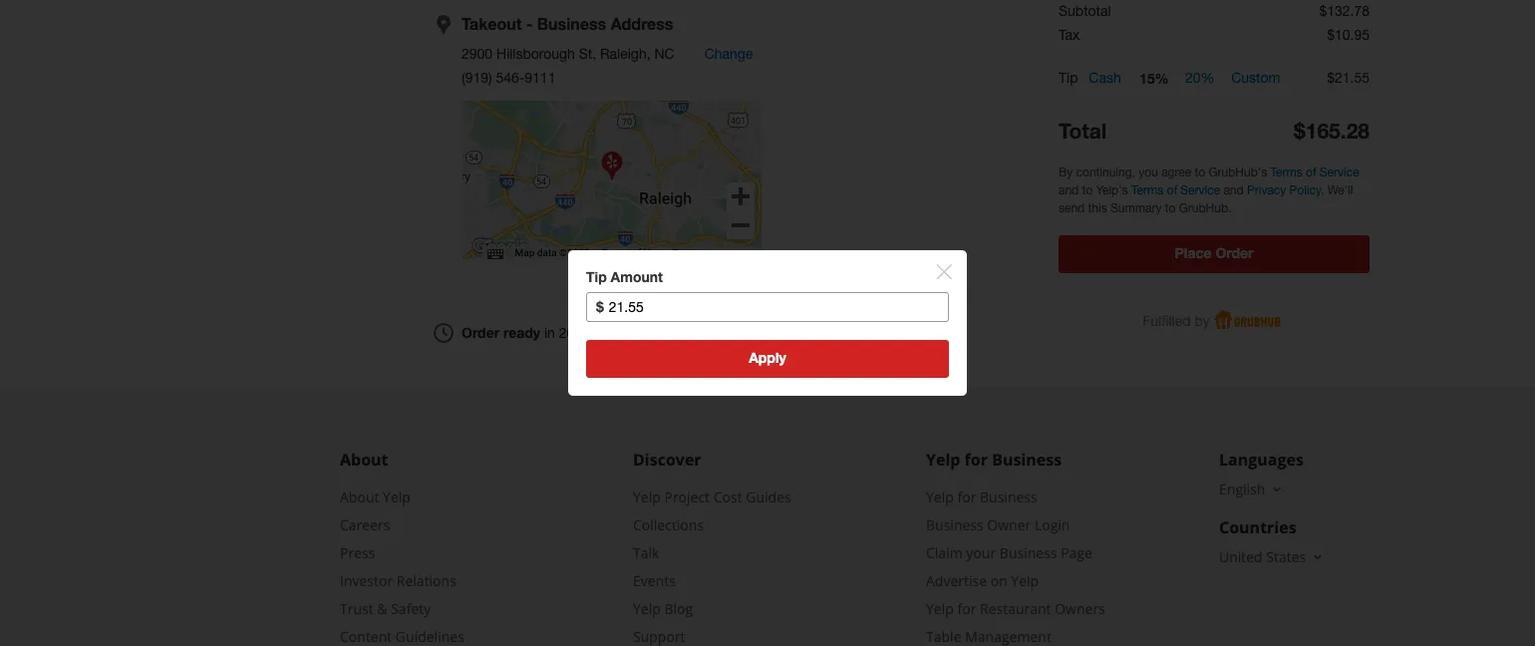 Task type: describe. For each thing, give the bounding box(es) containing it.
about yelp careers press investor relations trust & safety
[[340, 488, 456, 618]]

546-
[[496, 70, 525, 86]]

20% button
[[1185, 70, 1215, 88]]

0 horizontal spatial order
[[462, 324, 500, 341]]

order ready in 20-30 mins
[[462, 324, 629, 341]]

custom button
[[1231, 70, 1280, 88]]

yelp inside about yelp careers press investor relations trust & safety
[[383, 488, 411, 507]]

×
[[934, 247, 955, 289]]

$
[[596, 298, 604, 315]]

map
[[515, 248, 535, 259]]

owners
[[1055, 599, 1105, 618]]

yelp right on
[[1011, 572, 1039, 590]]

business up claim
[[926, 516, 984, 535]]

send
[[1059, 202, 1085, 216]]

(919)
[[462, 70, 492, 86]]

talk
[[633, 544, 659, 563]]

discover
[[633, 449, 701, 471]]

owner
[[987, 516, 1031, 535]]

20-
[[559, 325, 580, 341]]

$10.95
[[1327, 27, 1370, 43]]

. we'll send this summary to grubhub.
[[1059, 184, 1353, 216]]

yelp's
[[1096, 184, 1128, 198]]

relations
[[397, 572, 456, 590]]

press
[[340, 544, 375, 563]]

2 vertical spatial for
[[957, 599, 976, 618]]

investor
[[340, 572, 393, 590]]

place order button
[[1059, 236, 1370, 273]]

nc
[[654, 46, 675, 62]]

st,
[[579, 46, 596, 62]]

takeout
[[462, 14, 522, 33]]

2 vertical spatial of
[[632, 248, 641, 259]]

2 and from the left
[[1224, 184, 1244, 198]]

terms of use link
[[602, 248, 661, 259]]

report
[[673, 248, 702, 259]]

page
[[1061, 544, 1093, 563]]

yelp for business link
[[926, 488, 1038, 507]]

©2023
[[559, 248, 590, 259]]

continuing,
[[1076, 166, 1135, 180]]

1 horizontal spatial terms
[[1131, 184, 1164, 198]]

× dialog
[[0, 0, 1535, 646]]

raleigh,
[[600, 46, 651, 62]]

place
[[1175, 245, 1212, 261]]

address
[[611, 14, 673, 33]]

fulfilled
[[1143, 313, 1191, 329]]

order inside button
[[1216, 245, 1254, 261]]

by continuing, you agree to grubhub's terms of service and to yelp's terms of service and privacy policy
[[1059, 166, 1359, 198]]

data
[[537, 248, 557, 259]]

business for takeout - business address
[[537, 14, 606, 33]]

yelp for restaurant owners link
[[926, 599, 1105, 618]]

yelp blog link
[[633, 599, 693, 618]]

login
[[1035, 516, 1070, 535]]

cash
[[1089, 70, 1121, 86]]

0 vertical spatial terms
[[1271, 166, 1303, 180]]

policy
[[1290, 184, 1322, 198]]

ready
[[503, 324, 540, 341]]

agree
[[1162, 166, 1191, 180]]

0 horizontal spatial to
[[1082, 184, 1093, 198]]

map
[[712, 248, 732, 259]]

keyboard shortcuts image
[[487, 249, 503, 259]]

0 vertical spatial of
[[1306, 166, 1316, 180]]

place order
[[1175, 245, 1254, 261]]

mins
[[599, 325, 629, 341]]

use
[[644, 248, 661, 259]]

fulfilled by
[[1143, 313, 1210, 329]]

yelp for business
[[926, 449, 1062, 471]]

× button
[[934, 247, 955, 289]]

-
[[526, 14, 533, 33]]

30
[[580, 325, 596, 341]]

$132.78
[[1319, 3, 1370, 19]]

.
[[1322, 184, 1324, 198]]

0.00 number field
[[609, 298, 939, 316]]

we'll
[[1328, 184, 1353, 198]]

cash button
[[1089, 70, 1121, 88]]

claim your business page link
[[926, 544, 1093, 563]]

cost
[[713, 488, 742, 507]]

grubhub.
[[1179, 202, 1232, 216]]

safety
[[391, 599, 431, 618]]



Task type: locate. For each thing, give the bounding box(es) containing it.
investor relations link
[[340, 572, 456, 590]]

change right nc
[[705, 46, 753, 62]]

summary
[[1111, 202, 1162, 216]]

by
[[1195, 313, 1210, 329]]

of up policy on the top right of the page
[[1306, 166, 1316, 180]]

on
[[991, 572, 1008, 590]]

1 vertical spatial order
[[462, 324, 500, 341]]

events
[[633, 572, 676, 590]]

guides
[[746, 488, 791, 507]]

2 horizontal spatial to
[[1195, 166, 1205, 180]]

tax
[[1059, 27, 1080, 43]]

custom
[[1231, 70, 1280, 86]]

for for yelp for business
[[965, 449, 988, 471]]

advertise on yelp link
[[926, 572, 1039, 590]]

$165.28
[[1294, 119, 1370, 144]]

yelp up "yelp for business" link
[[926, 449, 960, 471]]

1 vertical spatial tip
[[586, 268, 607, 285]]

countries
[[1219, 517, 1297, 539]]

yelp project cost guides collections talk events yelp blog
[[633, 488, 791, 618]]

about up careers link
[[340, 488, 379, 507]]

0 vertical spatial change button
[[705, 46, 753, 64]]

9111
[[525, 70, 556, 86]]

(919) 546-9111
[[462, 70, 556, 86]]

map data ©2023
[[515, 248, 590, 259]]

you
[[1139, 166, 1158, 180]]

2 vertical spatial to
[[1165, 202, 1176, 216]]

trust
[[340, 599, 374, 618]]

order left ready
[[462, 324, 500, 341]]

about for about
[[340, 449, 388, 471]]

in
[[544, 325, 555, 341]]

1 vertical spatial of
[[1167, 184, 1177, 198]]

0 vertical spatial terms of service link
[[1271, 166, 1359, 180]]

apply button
[[586, 340, 949, 378]]

about inside about yelp careers press investor relations trust & safety
[[340, 488, 379, 507]]

yelp up claim
[[926, 488, 954, 507]]

1 horizontal spatial tip
[[1059, 70, 1078, 86]]

languages
[[1219, 449, 1304, 471]]

0 vertical spatial to
[[1195, 166, 1205, 180]]

service
[[1320, 166, 1359, 180], [1181, 184, 1220, 198]]

terms up tip amount
[[602, 248, 630, 259]]

1 vertical spatial change button
[[659, 325, 708, 343]]

your
[[966, 544, 996, 563]]

map region
[[248, 2, 1014, 513]]

tip inside × dialog
[[586, 268, 607, 285]]

tip left cash
[[1059, 70, 1078, 86]]

google image
[[468, 235, 533, 260]]

0 horizontal spatial terms
[[602, 248, 630, 259]]

0 vertical spatial about
[[340, 449, 388, 471]]

for for yelp for business business owner login claim your business page advertise on yelp yelp for restaurant owners
[[957, 488, 976, 507]]

1 and from the left
[[1059, 184, 1079, 198]]

&
[[377, 599, 387, 618]]

project
[[664, 488, 710, 507]]

service up grubhub. at the right of page
[[1181, 184, 1220, 198]]

1 horizontal spatial order
[[1216, 245, 1254, 261]]

business down owner
[[1000, 544, 1057, 563]]

yelp for business business owner login claim your business page advertise on yelp yelp for restaurant owners
[[926, 488, 1105, 618]]

order
[[1216, 245, 1254, 261], [462, 324, 500, 341]]

collections link
[[633, 516, 704, 535]]

2900 hillsborough st, raleigh, nc
[[462, 46, 675, 62]]

this
[[1088, 202, 1107, 216]]

change right the mins
[[659, 325, 708, 341]]

yelp down advertise
[[926, 599, 954, 618]]

tip for tip
[[1059, 70, 1078, 86]]

1 vertical spatial for
[[957, 488, 976, 507]]

restaurant
[[980, 599, 1051, 618]]

tip amount
[[586, 268, 663, 285]]

1 about from the top
[[340, 449, 388, 471]]

business up 2900 hillsborough st, raleigh, nc
[[537, 14, 606, 33]]

collections
[[633, 516, 704, 535]]

report a map error link
[[673, 248, 756, 259]]

yelp down events link
[[633, 599, 661, 618]]

of
[[1306, 166, 1316, 180], [1167, 184, 1177, 198], [632, 248, 641, 259]]

0 vertical spatial for
[[965, 449, 988, 471]]

and down by
[[1059, 184, 1079, 198]]

terms up privacy policy link
[[1271, 166, 1303, 180]]

1 horizontal spatial and
[[1224, 184, 1244, 198]]

for up "yelp for business" link
[[965, 449, 988, 471]]

talk link
[[633, 544, 659, 563]]

grubhub's
[[1209, 166, 1267, 180]]

tip for tip amount
[[586, 268, 607, 285]]

change
[[705, 46, 753, 62], [659, 325, 708, 341]]

yelp up careers link
[[383, 488, 411, 507]]

business up "yelp for business" link
[[992, 449, 1062, 471]]

report a map error
[[673, 248, 756, 259]]

about up about yelp 'link'
[[340, 449, 388, 471]]

change button right nc
[[705, 46, 753, 64]]

0 vertical spatial service
[[1320, 166, 1359, 180]]

for up business owner login link
[[957, 488, 976, 507]]

0 horizontal spatial tip
[[586, 268, 607, 285]]

careers
[[340, 516, 390, 535]]

0 vertical spatial order
[[1216, 245, 1254, 261]]

hillsborough
[[496, 46, 575, 62]]

privacy policy link
[[1247, 184, 1322, 198]]

0 vertical spatial change
[[705, 46, 753, 62]]

2 horizontal spatial of
[[1306, 166, 1316, 180]]

blog
[[664, 599, 693, 618]]

tip up $
[[586, 268, 607, 285]]

subtotal
[[1059, 3, 1111, 19]]

1 vertical spatial terms of service link
[[1131, 184, 1220, 198]]

business up owner
[[980, 488, 1038, 507]]

to right agree
[[1195, 166, 1205, 180]]

business for yelp for business
[[992, 449, 1062, 471]]

takeout - business address
[[462, 14, 673, 33]]

1 horizontal spatial to
[[1165, 202, 1176, 216]]

to inside the . we'll send this summary to grubhub.
[[1165, 202, 1176, 216]]

0 vertical spatial tip
[[1059, 70, 1078, 86]]

1 horizontal spatial service
[[1320, 166, 1359, 180]]

2 about from the top
[[340, 488, 379, 507]]

about for about yelp careers press investor relations trust & safety
[[340, 488, 379, 507]]

about
[[340, 449, 388, 471], [340, 488, 379, 507]]

1 vertical spatial terms
[[1131, 184, 1164, 198]]

for
[[965, 449, 988, 471], [957, 488, 976, 507], [957, 599, 976, 618]]

1 vertical spatial change
[[659, 325, 708, 341]]

to
[[1195, 166, 1205, 180], [1082, 184, 1093, 198], [1165, 202, 1176, 216]]

for down advertise
[[957, 599, 976, 618]]

privacy
[[1247, 184, 1286, 198]]

15% button
[[1139, 70, 1169, 88]]

to up this
[[1082, 184, 1093, 198]]

about yelp link
[[340, 488, 411, 507]]

terms of use
[[602, 248, 661, 259]]

1 vertical spatial service
[[1181, 184, 1220, 198]]

1 horizontal spatial of
[[1167, 184, 1177, 198]]

amount
[[611, 268, 663, 285]]

1 vertical spatial to
[[1082, 184, 1093, 198]]

terms of service link down agree
[[1131, 184, 1220, 198]]

apply
[[749, 349, 786, 366]]

claim
[[926, 544, 963, 563]]

20%
[[1185, 70, 1215, 86]]

tip
[[1059, 70, 1078, 86], [586, 268, 607, 285]]

and down "grubhub's"
[[1224, 184, 1244, 198]]

of down agree
[[1167, 184, 1177, 198]]

1 horizontal spatial terms of service link
[[1271, 166, 1359, 180]]

1 vertical spatial about
[[340, 488, 379, 507]]

0 horizontal spatial of
[[632, 248, 641, 259]]

service up we'll
[[1320, 166, 1359, 180]]

press link
[[340, 544, 375, 563]]

terms
[[1271, 166, 1303, 180], [1131, 184, 1164, 198], [602, 248, 630, 259]]

2 vertical spatial terms
[[602, 248, 630, 259]]

0 horizontal spatial and
[[1059, 184, 1079, 198]]

to right summary
[[1165, 202, 1176, 216]]

change button right the mins
[[659, 325, 708, 343]]

15%
[[1139, 70, 1169, 87]]

of left use
[[632, 248, 641, 259]]

careers link
[[340, 516, 390, 535]]

terms down you
[[1131, 184, 1164, 198]]

business for yelp for business business owner login claim your business page advertise on yelp yelp for restaurant owners
[[980, 488, 1038, 507]]

2 horizontal spatial terms
[[1271, 166, 1303, 180]]

total
[[1059, 119, 1107, 144]]

order right place
[[1216, 245, 1254, 261]]

business owner login link
[[926, 516, 1070, 535]]

0 horizontal spatial service
[[1181, 184, 1220, 198]]

yelp up collections link on the left bottom of the page
[[633, 488, 661, 507]]

a
[[705, 248, 710, 259]]

0 horizontal spatial terms of service link
[[1131, 184, 1220, 198]]

and
[[1059, 184, 1079, 198], [1224, 184, 1244, 198]]

2900
[[462, 46, 493, 62]]

terms of service link up .
[[1271, 166, 1359, 180]]



Task type: vqa. For each thing, say whether or not it's contained in the screenshot.


